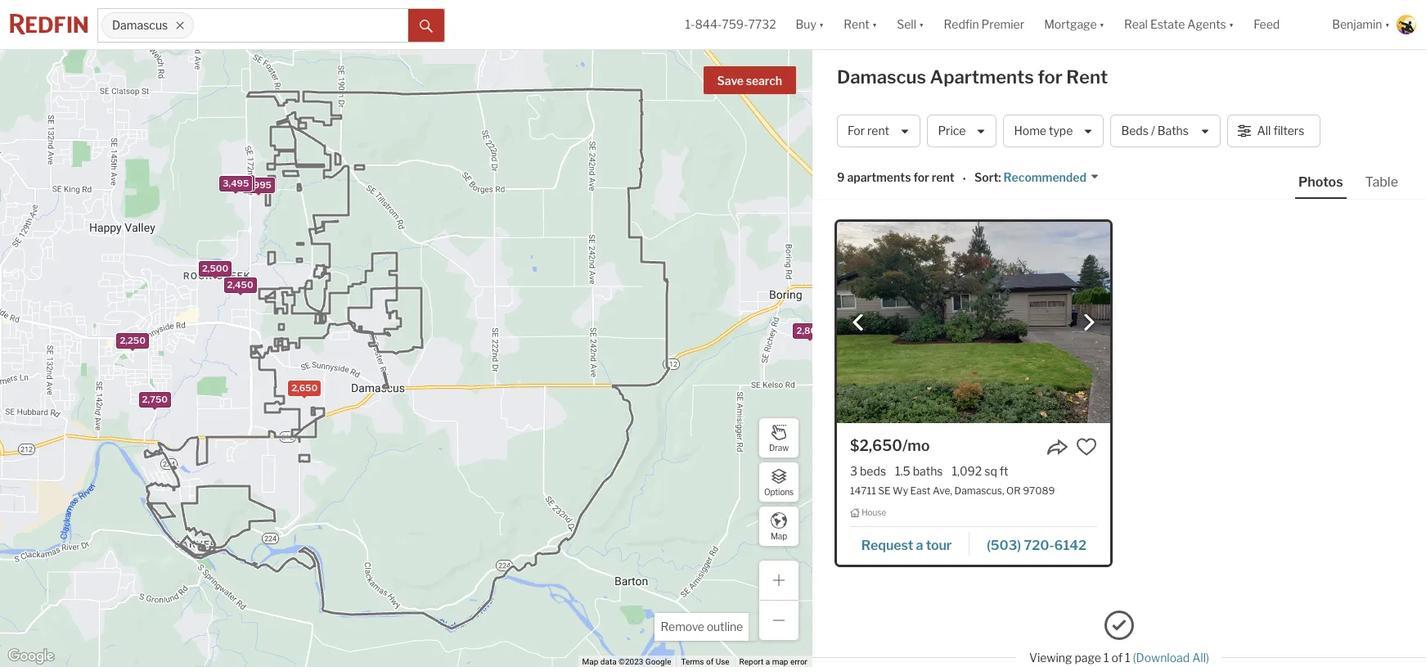 Task type: locate. For each thing, give the bounding box(es) containing it.
all filters
[[1258, 124, 1305, 138]]

0 vertical spatial map
[[771, 531, 788, 541]]

(503) 720-6142 link
[[970, 530, 1098, 558]]

6 ▾ from the left
[[1385, 17, 1391, 31]]

844-
[[695, 17, 722, 31]]

rent right buy ▾
[[844, 17, 870, 31]]

6142
[[1055, 538, 1087, 553]]

(download all) link
[[1133, 651, 1210, 665]]

rent
[[844, 17, 870, 31], [1067, 66, 1108, 88]]

rent ▾
[[844, 17, 878, 31]]

1 vertical spatial rent
[[932, 171, 955, 184]]

0 horizontal spatial a
[[766, 657, 770, 666]]

sort :
[[975, 171, 1002, 184]]

▾ inside real estate agents ▾ link
[[1229, 17, 1235, 31]]

real estate agents ▾
[[1125, 17, 1235, 31]]

▾ inside sell ▾ dropdown button
[[919, 17, 925, 31]]

report
[[740, 657, 764, 666]]

a
[[916, 538, 924, 553], [766, 657, 770, 666]]

error
[[791, 657, 808, 666]]

rent right for
[[868, 124, 890, 138]]

▾ inside buy ▾ dropdown button
[[819, 17, 825, 31]]

request a tour
[[862, 538, 952, 553]]

map for map
[[771, 531, 788, 541]]

for for rent
[[914, 171, 930, 184]]

for inside 9 apartments for rent •
[[914, 171, 930, 184]]

baths
[[1158, 124, 1189, 138]]

1 horizontal spatial rent
[[1067, 66, 1108, 88]]

0 vertical spatial a
[[916, 538, 924, 553]]

4 ▾ from the left
[[1100, 17, 1105, 31]]

search
[[746, 74, 783, 88]]

0 horizontal spatial 1
[[1104, 651, 1110, 665]]

▾ right mortgage
[[1100, 17, 1105, 31]]

damascus
[[112, 18, 168, 32], [837, 66, 927, 88]]

outline
[[707, 620, 743, 634]]

1
[[1104, 651, 1110, 665], [1126, 651, 1131, 665]]

▾ inside mortgage ▾ dropdown button
[[1100, 17, 1105, 31]]

save search
[[718, 74, 783, 88]]

1 horizontal spatial a
[[916, 538, 924, 553]]

of
[[1112, 651, 1123, 665], [706, 657, 714, 666]]

damascus apartments for rent
[[837, 66, 1108, 88]]

terms of use
[[681, 657, 730, 666]]

damascus for damascus
[[112, 18, 168, 32]]

for rent
[[848, 124, 890, 138]]

1 vertical spatial for
[[914, 171, 930, 184]]

all)
[[1193, 651, 1210, 665]]

3,495
[[222, 178, 249, 189]]

2,800
[[796, 325, 823, 336]]

recommended
[[1004, 171, 1087, 184]]

sell ▾
[[897, 17, 925, 31]]

for right "apartments"
[[914, 171, 930, 184]]

1 horizontal spatial 1
[[1126, 651, 1131, 665]]

▾ right agents
[[1229, 17, 1235, 31]]

0 horizontal spatial of
[[706, 657, 714, 666]]

1 right page
[[1104, 651, 1110, 665]]

recommended button
[[1002, 170, 1100, 186]]

for up home type button
[[1038, 66, 1063, 88]]

terms of use link
[[681, 657, 730, 666]]

rent down mortgage ▾ button
[[1067, 66, 1108, 88]]

0 vertical spatial damascus
[[112, 18, 168, 32]]

:
[[999, 171, 1002, 184]]

ft
[[1000, 464, 1009, 478]]

0 vertical spatial for
[[1038, 66, 1063, 88]]

mortgage ▾ button
[[1035, 0, 1115, 49]]

None search field
[[194, 9, 408, 42]]

beds / baths button
[[1111, 115, 1221, 147]]

estate
[[1151, 17, 1186, 31]]

14711
[[851, 485, 876, 497]]

0 horizontal spatial rent
[[868, 124, 890, 138]]

beds
[[860, 464, 887, 478]]

for
[[1038, 66, 1063, 88], [914, 171, 930, 184]]

options button
[[759, 462, 800, 503]]

1 horizontal spatial rent
[[932, 171, 955, 184]]

map region
[[0, 0, 927, 667]]

of left use
[[706, 657, 714, 666]]

filters
[[1274, 124, 1305, 138]]

2 ▾ from the left
[[872, 17, 878, 31]]

a inside button
[[916, 538, 924, 553]]

damascus left remove damascus icon
[[112, 18, 168, 32]]

map for map data ©2023 google
[[582, 657, 599, 666]]

1-844-759-7732
[[686, 17, 776, 31]]

home
[[1015, 124, 1047, 138]]

rent inside 9 apartments for rent •
[[932, 171, 955, 184]]

draw
[[769, 442, 789, 452]]

home type button
[[1004, 115, 1105, 147]]

map inside "button"
[[771, 531, 788, 541]]

▾ left user photo
[[1385, 17, 1391, 31]]

1 vertical spatial rent
[[1067, 66, 1108, 88]]

0 vertical spatial rent
[[844, 17, 870, 31]]

terms
[[681, 657, 704, 666]]

1 horizontal spatial map
[[771, 531, 788, 541]]

14711 se wy east ave, damascus, or 97089
[[851, 485, 1056, 497]]

previous button image
[[851, 315, 867, 331]]

map down options
[[771, 531, 788, 541]]

mortgage ▾
[[1045, 17, 1105, 31]]

1 horizontal spatial for
[[1038, 66, 1063, 88]]

map button
[[759, 506, 800, 547]]

1,092
[[952, 464, 982, 478]]

benjamin ▾
[[1333, 17, 1391, 31]]

0 horizontal spatial for
[[914, 171, 930, 184]]

5 ▾ from the left
[[1229, 17, 1235, 31]]

▾ inside rent ▾ dropdown button
[[872, 17, 878, 31]]

request
[[862, 538, 914, 553]]

remove
[[661, 620, 705, 634]]

9
[[837, 171, 845, 184]]

1 horizontal spatial damascus
[[837, 66, 927, 88]]

for
[[848, 124, 865, 138]]

97089
[[1023, 485, 1056, 497]]

page
[[1075, 651, 1102, 665]]

buy ▾
[[796, 17, 825, 31]]

0 vertical spatial rent
[[868, 124, 890, 138]]

▾ right buy
[[819, 17, 825, 31]]

0 horizontal spatial damascus
[[112, 18, 168, 32]]

▾ left "sell"
[[872, 17, 878, 31]]

1 ▾ from the left
[[819, 17, 825, 31]]

0 horizontal spatial map
[[582, 657, 599, 666]]

remove outline button
[[655, 613, 749, 641]]

rent left •
[[932, 171, 955, 184]]

map left data
[[582, 657, 599, 666]]

1 vertical spatial damascus
[[837, 66, 927, 88]]

ave,
[[933, 485, 953, 497]]

3 ▾ from the left
[[919, 17, 925, 31]]

▾ for benjamin ▾
[[1385, 17, 1391, 31]]

a left map
[[766, 657, 770, 666]]

of right page
[[1112, 651, 1123, 665]]

options
[[765, 487, 794, 496]]

feed button
[[1244, 0, 1323, 49]]

house
[[862, 508, 887, 518]]

google image
[[4, 646, 58, 667]]

real estate agents ▾ link
[[1125, 0, 1235, 49]]

▾ right "sell"
[[919, 17, 925, 31]]

▾ for rent ▾
[[872, 17, 878, 31]]

/
[[1152, 124, 1156, 138]]

photo of 14711 se wy east ave, damascus, or 97089 image
[[837, 222, 1111, 423]]

1 left (download
[[1126, 651, 1131, 665]]

favorite button checkbox
[[1076, 436, 1098, 458]]

buy ▾ button
[[796, 0, 825, 49]]

all
[[1258, 124, 1272, 138]]

1 vertical spatial a
[[766, 657, 770, 666]]

damascus up 'for rent' button
[[837, 66, 927, 88]]

1-844-759-7732 link
[[686, 17, 776, 31]]

0 horizontal spatial rent
[[844, 17, 870, 31]]

a left tour
[[916, 538, 924, 553]]

(503)
[[987, 538, 1022, 553]]

1 vertical spatial map
[[582, 657, 599, 666]]

1 horizontal spatial of
[[1112, 651, 1123, 665]]



Task type: describe. For each thing, give the bounding box(es) containing it.
sort
[[975, 171, 999, 184]]

remove damascus image
[[175, 20, 185, 30]]

submit search image
[[420, 19, 433, 33]]

▾ for mortgage ▾
[[1100, 17, 1105, 31]]

report a map error
[[740, 657, 808, 666]]

3,200
[[225, 176, 251, 188]]

damascus for damascus apartments for rent
[[837, 66, 927, 88]]

2,500
[[202, 262, 228, 274]]

1 1 from the left
[[1104, 651, 1110, 665]]

favorite button image
[[1076, 436, 1098, 458]]

apartments
[[930, 66, 1034, 88]]

2,250
[[119, 335, 145, 346]]

(download
[[1133, 651, 1190, 665]]

buy
[[796, 17, 817, 31]]

use
[[716, 657, 730, 666]]

2,450
[[227, 279, 253, 290]]

720-
[[1024, 538, 1055, 553]]

viewing
[[1030, 651, 1073, 665]]

2,650
[[291, 382, 317, 394]]

all filters button
[[1228, 115, 1321, 147]]

1,092 sq ft
[[952, 464, 1009, 478]]

user photo image
[[1397, 15, 1417, 34]]

rent inside dropdown button
[[844, 17, 870, 31]]

type
[[1049, 124, 1073, 138]]

$2,650
[[851, 437, 903, 454]]

beds
[[1122, 124, 1149, 138]]

google
[[646, 657, 672, 666]]

table
[[1366, 174, 1399, 190]]

real
[[1125, 17, 1148, 31]]

remove outline
[[661, 620, 743, 634]]

buy ▾ button
[[786, 0, 834, 49]]

redfin
[[944, 17, 980, 31]]

rent ▾ button
[[844, 0, 878, 49]]

9 apartments for rent •
[[837, 171, 967, 186]]

or
[[1007, 485, 1021, 497]]

•
[[963, 172, 967, 186]]

price
[[938, 124, 966, 138]]

2,750
[[142, 393, 167, 405]]

viewing page 1 of 1 (download all)
[[1030, 651, 1210, 665]]

sell ▾ button
[[897, 0, 925, 49]]

/mo
[[903, 437, 930, 454]]

a for map
[[766, 657, 770, 666]]

rent inside button
[[868, 124, 890, 138]]

beds / baths
[[1122, 124, 1189, 138]]

▾ for buy ▾
[[819, 17, 825, 31]]

sell
[[897, 17, 917, 31]]

7732
[[748, 17, 776, 31]]

3,995
[[245, 179, 271, 191]]

for rent button
[[837, 115, 921, 147]]

wy
[[893, 485, 909, 497]]

1-
[[686, 17, 695, 31]]

table button
[[1363, 174, 1402, 197]]

premier
[[982, 17, 1025, 31]]

mortgage
[[1045, 17, 1097, 31]]

tour
[[926, 538, 952, 553]]

sq
[[985, 464, 998, 478]]

real estate agents ▾ button
[[1115, 0, 1244, 49]]

2 1 from the left
[[1126, 651, 1131, 665]]

next button image
[[1081, 315, 1098, 331]]

(503) 720-6142
[[987, 538, 1087, 553]]

agents
[[1188, 17, 1227, 31]]

for for rent
[[1038, 66, 1063, 88]]

1.5 baths
[[896, 464, 943, 478]]

a for tour
[[916, 538, 924, 553]]

save search button
[[704, 66, 796, 94]]

rent ▾ button
[[834, 0, 888, 49]]

feed
[[1254, 17, 1280, 31]]

sell ▾ button
[[888, 0, 934, 49]]

▾ for sell ▾
[[919, 17, 925, 31]]

benjamin
[[1333, 17, 1383, 31]]

home type
[[1015, 124, 1073, 138]]

request a tour button
[[851, 532, 970, 556]]

mortgage ▾ button
[[1045, 0, 1105, 49]]

save
[[718, 74, 744, 88]]

3
[[851, 464, 858, 478]]

damascus,
[[955, 485, 1005, 497]]

©2023
[[619, 657, 644, 666]]

draw button
[[759, 417, 800, 458]]

map data ©2023 google
[[582, 657, 672, 666]]



Task type: vqa. For each thing, say whether or not it's contained in the screenshot.
leftmost be
no



